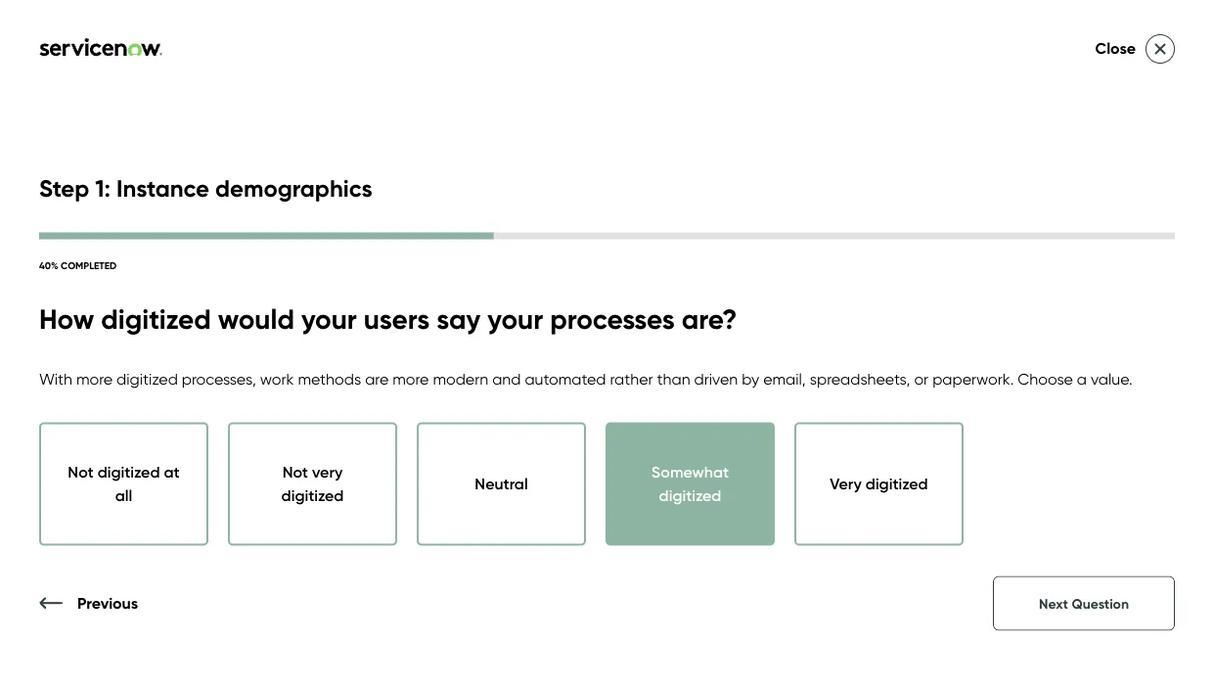 Task type: describe. For each thing, give the bounding box(es) containing it.
digitized for somewhat
[[659, 486, 722, 505]]

choose
[[1018, 370, 1073, 389]]

to
[[1100, 461, 1115, 480]]

40% completed
[[39, 259, 117, 271]]

somewhat digitized
[[652, 462, 729, 505]]

your
[[864, 367, 895, 386]]

and
[[492, 370, 521, 389]]

driven
[[694, 370, 738, 389]]

email,
[[764, 370, 806, 389]]

team
[[986, 461, 1025, 480]]

1 more from the left
[[76, 370, 113, 389]]

neutral
[[475, 474, 528, 493]]

digitized down very
[[281, 486, 344, 505]]

step
[[39, 173, 89, 203]]

use
[[864, 461, 890, 480]]

digitized for how
[[101, 302, 211, 336]]

question
[[1072, 595, 1129, 611]]

users
[[364, 302, 430, 336]]

how
[[39, 302, 94, 336]]

your servicenow® platform team establishes, ma
[[864, 367, 1215, 433]]

find
[[1119, 461, 1146, 480]]

are
[[365, 370, 389, 389]]

team
[[1064, 367, 1102, 386]]

how
[[1178, 461, 1208, 480]]

very digitized
[[830, 474, 928, 493]]

out
[[1150, 461, 1174, 480]]

rather
[[610, 370, 653, 389]]

demographics
[[215, 173, 372, 203]]

spreadsheets,
[[810, 370, 911, 389]]

methods
[[298, 370, 361, 389]]

plat
[[1131, 214, 1215, 273]]

m
[[1211, 461, 1215, 480]]

40%
[[39, 259, 58, 271]]

not for not digitized at all
[[68, 462, 94, 481]]

very
[[830, 474, 862, 493]]



Task type: locate. For each thing, give the bounding box(es) containing it.
next
[[1039, 595, 1069, 611]]

processes
[[550, 302, 675, 336]]

not left very
[[283, 462, 308, 481]]

establishes,
[[1105, 367, 1188, 386]]

instance
[[116, 173, 209, 203]]

1 horizontal spatial your
[[488, 302, 543, 336]]

the
[[894, 461, 918, 480]]

work
[[260, 370, 294, 389]]

0 horizontal spatial your
[[301, 302, 357, 336]]

say
[[437, 302, 481, 336]]

platform
[[921, 461, 982, 480]]

platform
[[999, 367, 1060, 386]]

2 your from the left
[[488, 302, 543, 336]]

at
[[164, 462, 180, 481]]

would
[[218, 302, 295, 336]]

completed
[[61, 259, 117, 271]]

a
[[1077, 370, 1087, 389]]

digitized down completed
[[101, 302, 211, 336]]

all
[[115, 486, 132, 505]]

estimator
[[1029, 461, 1096, 480]]

1 horizontal spatial not
[[283, 462, 308, 481]]

next question link
[[993, 576, 1175, 631]]

not inside not digitized at all
[[68, 462, 94, 481]]

digitized left processes,
[[117, 370, 178, 389]]

next question
[[1039, 595, 1129, 611]]

very
[[312, 462, 343, 481]]

1 horizontal spatial more
[[393, 370, 429, 389]]

digitized for very
[[866, 474, 928, 493]]

modern
[[433, 370, 489, 389]]

servicenow®
[[898, 367, 995, 386]]

2 more from the left
[[393, 370, 429, 389]]

1:
[[95, 173, 111, 203]]

more
[[76, 370, 113, 389], [393, 370, 429, 389]]

paperwork.
[[933, 370, 1014, 389]]

than
[[657, 370, 691, 389]]

processes,
[[182, 370, 256, 389]]

somewhat
[[652, 462, 729, 481]]

your
[[301, 302, 357, 336], [488, 302, 543, 336]]

previous
[[77, 593, 138, 612]]

how digitized would your users say your processes are?
[[39, 302, 738, 336]]

close
[[1096, 39, 1136, 58]]

digitized inside not digitized at all
[[98, 462, 160, 481]]

1 not from the left
[[68, 462, 94, 481]]

more right are
[[393, 370, 429, 389]]

value.
[[1091, 370, 1133, 389]]

2 not from the left
[[283, 462, 308, 481]]

not
[[68, 462, 94, 481], [283, 462, 308, 481]]

ma
[[1192, 367, 1215, 386]]

digitized
[[101, 302, 211, 336], [117, 370, 178, 389], [98, 462, 160, 481], [866, 474, 928, 493], [281, 486, 344, 505], [659, 486, 722, 505]]

not digitized at all
[[68, 462, 180, 505]]

not for not very digitized
[[283, 462, 308, 481]]

servicenow
[[864, 214, 1119, 273]]

your right say
[[488, 302, 543, 336]]

by
[[742, 370, 760, 389]]

your up "methods"
[[301, 302, 357, 336]]

with
[[39, 370, 72, 389]]

digitized down somewhat
[[659, 486, 722, 505]]

step 1: instance demographics
[[39, 173, 372, 203]]

digitized up all
[[98, 462, 160, 481]]

are?
[[682, 302, 738, 336]]

use the platform team estimator to find out how m
[[864, 461, 1215, 503]]

1 your from the left
[[301, 302, 357, 336]]

with more digitized processes, work methods are more modern and automated rather than driven by email, spreadsheets, or paperwork. choose a value.
[[39, 370, 1133, 389]]

automated
[[525, 370, 606, 389]]

or
[[915, 370, 929, 389]]

not left at
[[68, 462, 94, 481]]

digitized for not
[[98, 462, 160, 481]]

0 horizontal spatial more
[[76, 370, 113, 389]]

digitized right very
[[866, 474, 928, 493]]

not very digitized
[[281, 462, 344, 505]]

0 horizontal spatial not
[[68, 462, 94, 481]]

more right with
[[76, 370, 113, 389]]

servicenow plat
[[864, 214, 1215, 334]]

not inside not very digitized
[[283, 462, 308, 481]]

digitized inside somewhat digitized
[[659, 486, 722, 505]]



Task type: vqa. For each thing, say whether or not it's contained in the screenshot.
processes
yes



